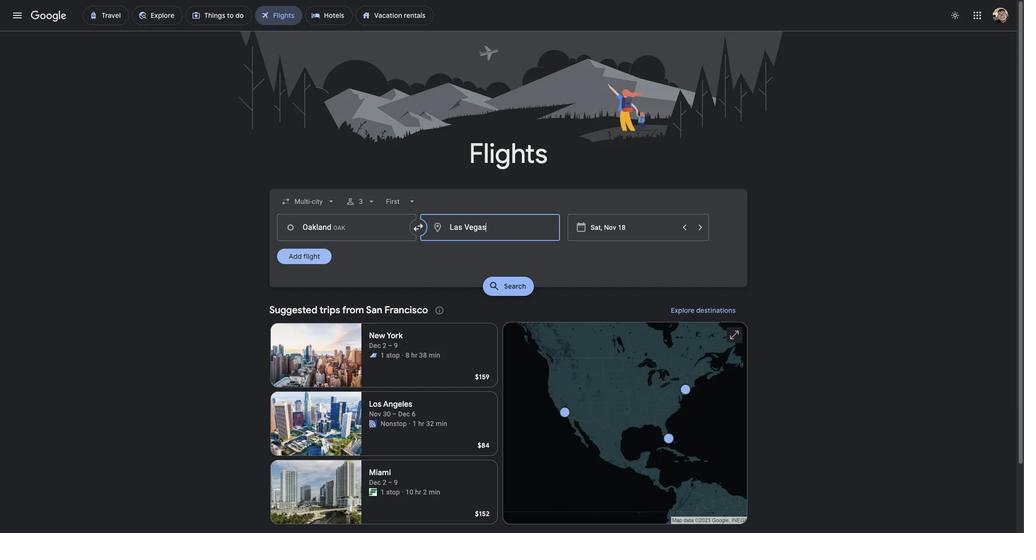 Task type: vqa. For each thing, say whether or not it's contained in the screenshot.
the bottom 2 – 9
yes



Task type: locate. For each thing, give the bounding box(es) containing it.
0 horizontal spatial  image
[[402, 350, 404, 360]]

1 vertical spatial dec
[[369, 479, 381, 486]]

1 stop from the top
[[386, 351, 400, 359]]

dec inside "new york dec 2 – 9"
[[369, 342, 381, 350]]

84 US dollars text field
[[478, 441, 490, 450]]

1 hr 32 min
[[413, 420, 447, 428]]

0 vertical spatial  image
[[402, 350, 404, 360]]

hr left 2
[[415, 488, 421, 496]]

0 vertical spatial min
[[429, 351, 440, 359]]

1 for miami
[[381, 488, 385, 496]]

Flight search field
[[262, 189, 755, 299]]

hr right 8
[[411, 351, 418, 359]]

0 vertical spatial stop
[[386, 351, 400, 359]]

min right 38
[[429, 351, 440, 359]]

0 vertical spatial 2 – 9
[[383, 342, 398, 350]]

2 2 – 9 from the top
[[383, 479, 398, 486]]

10 hr 2 min
[[406, 488, 440, 496]]

1 vertical spatial 1 stop
[[381, 488, 400, 496]]

stop for dec
[[386, 488, 400, 496]]

dec
[[369, 342, 381, 350], [369, 479, 381, 486]]

None text field
[[277, 214, 417, 241]]

san
[[366, 304, 383, 316]]

flights
[[469, 137, 548, 171]]

min for los angeles
[[436, 420, 447, 428]]

frontier image
[[369, 488, 377, 496]]

add
[[289, 252, 302, 261]]

explore destinations
[[671, 306, 736, 315]]

hr left 32
[[418, 420, 425, 428]]

1 dec from the top
[[369, 342, 381, 350]]

york
[[387, 331, 403, 341]]

2 dec from the top
[[369, 479, 381, 486]]

explore destinations button
[[660, 299, 748, 322]]

stop left 8
[[386, 351, 400, 359]]

1 stop for dec
[[381, 488, 400, 496]]

1 2 – 9 from the top
[[383, 342, 398, 350]]

None text field
[[421, 214, 560, 241]]

0 vertical spatial 1 stop
[[381, 351, 400, 359]]

stop left 10
[[386, 488, 400, 496]]

nov
[[369, 410, 381, 418]]

suggested trips from san francisco region
[[269, 299, 748, 528]]

152 US dollars text field
[[475, 510, 490, 518]]

min for new york
[[429, 351, 440, 359]]

1 vertical spatial  image
[[409, 419, 411, 429]]

1 vertical spatial hr
[[418, 420, 425, 428]]

dec up frontier and spirit image
[[369, 342, 381, 350]]

min right 2
[[429, 488, 440, 496]]

hr for new york
[[411, 351, 418, 359]]

0 vertical spatial 1
[[381, 351, 385, 359]]

2 1 stop from the top
[[381, 488, 400, 496]]

$152
[[475, 510, 490, 518]]

change appearance image
[[944, 4, 967, 27]]

min
[[429, 351, 440, 359], [436, 420, 447, 428], [429, 488, 440, 496]]

$159
[[475, 373, 490, 381]]

1 right frontier icon
[[381, 488, 385, 496]]

1
[[381, 351, 385, 359], [413, 420, 417, 428], [381, 488, 385, 496]]

stop
[[386, 351, 400, 359], [386, 488, 400, 496]]

1 down 6
[[413, 420, 417, 428]]

2 vertical spatial hr
[[415, 488, 421, 496]]

1 stop
[[381, 351, 400, 359], [381, 488, 400, 496]]

2 vertical spatial 1
[[381, 488, 385, 496]]

1 right frontier and spirit image
[[381, 351, 385, 359]]

hr
[[411, 351, 418, 359], [418, 420, 425, 428], [415, 488, 421, 496]]

 image left 8
[[402, 350, 404, 360]]

2 vertical spatial min
[[429, 488, 440, 496]]

2
[[423, 488, 427, 496]]

francisco
[[385, 304, 428, 316]]

1 vertical spatial 2 – 9
[[383, 479, 398, 486]]

hr for miami
[[415, 488, 421, 496]]

1 1 stop from the top
[[381, 351, 400, 359]]

 image
[[402, 487, 404, 497]]

1 vertical spatial 1
[[413, 420, 417, 428]]

dec inside miami dec 2 – 9
[[369, 479, 381, 486]]

nonstop
[[381, 420, 407, 428]]

2 – 9 down york
[[383, 342, 398, 350]]

0 vertical spatial dec
[[369, 342, 381, 350]]

dec up frontier icon
[[369, 479, 381, 486]]

 image right 'nonstop'
[[409, 419, 411, 429]]

2 – 9 inside miami dec 2 – 9
[[383, 479, 398, 486]]

2 stop from the top
[[386, 488, 400, 496]]

 image for new york
[[402, 350, 404, 360]]

1 stop down "new york dec 2 – 9"
[[381, 351, 400, 359]]

None field
[[277, 193, 340, 210], [383, 193, 421, 210], [277, 193, 340, 210], [383, 193, 421, 210]]

0 vertical spatial hr
[[411, 351, 418, 359]]

1 vertical spatial stop
[[386, 488, 400, 496]]

united image
[[369, 420, 377, 428]]

stop for york
[[386, 351, 400, 359]]

1 horizontal spatial  image
[[409, 419, 411, 429]]

miami
[[369, 468, 391, 478]]

1 for new
[[381, 351, 385, 359]]

2 – 9
[[383, 342, 398, 350], [383, 479, 398, 486]]

new york dec 2 – 9
[[369, 331, 403, 350]]

 image
[[402, 350, 404, 360], [409, 419, 411, 429]]

1 stop down miami dec 2 – 9
[[381, 488, 400, 496]]

8 hr 38 min
[[406, 351, 440, 359]]

swap origin and destination. image
[[413, 222, 424, 233]]

1 vertical spatial min
[[436, 420, 447, 428]]

2 – 9 down 'miami'
[[383, 479, 398, 486]]

min right 32
[[436, 420, 447, 428]]



Task type: describe. For each thing, give the bounding box(es) containing it.
3
[[359, 198, 363, 205]]

add flight
[[289, 252, 320, 261]]

miami dec 2 – 9
[[369, 468, 398, 486]]

suggested
[[269, 304, 317, 316]]

10
[[406, 488, 414, 496]]

159 US dollars text field
[[475, 373, 490, 381]]

from
[[342, 304, 364, 316]]

search
[[504, 282, 526, 291]]

2 – 9 inside "new york dec 2 – 9"
[[383, 342, 398, 350]]

suggested trips from san francisco
[[269, 304, 428, 316]]

$84
[[478, 441, 490, 450]]

angeles
[[383, 400, 413, 409]]

destinations
[[697, 306, 736, 315]]

none text field inside flight search field
[[421, 214, 560, 241]]

frontier and spirit image
[[369, 351, 377, 359]]

3 button
[[342, 190, 381, 213]]

32
[[426, 420, 434, 428]]

8
[[406, 351, 410, 359]]

flight
[[303, 252, 320, 261]]

search button
[[483, 277, 534, 296]]

min for miami
[[429, 488, 440, 496]]

add flight button
[[277, 249, 332, 264]]

30 – dec
[[383, 410, 410, 418]]

los angeles nov 30 – dec 6
[[369, 400, 416, 418]]

new
[[369, 331, 385, 341]]

6
[[412, 410, 416, 418]]

main menu image
[[12, 10, 23, 21]]

38
[[419, 351, 427, 359]]

explore
[[671, 306, 695, 315]]

1 stop for york
[[381, 351, 400, 359]]

los
[[369, 400, 382, 409]]

 image for los angeles
[[409, 419, 411, 429]]

Departure text field
[[591, 215, 676, 241]]

hr for los angeles
[[418, 420, 425, 428]]

trips
[[320, 304, 340, 316]]



